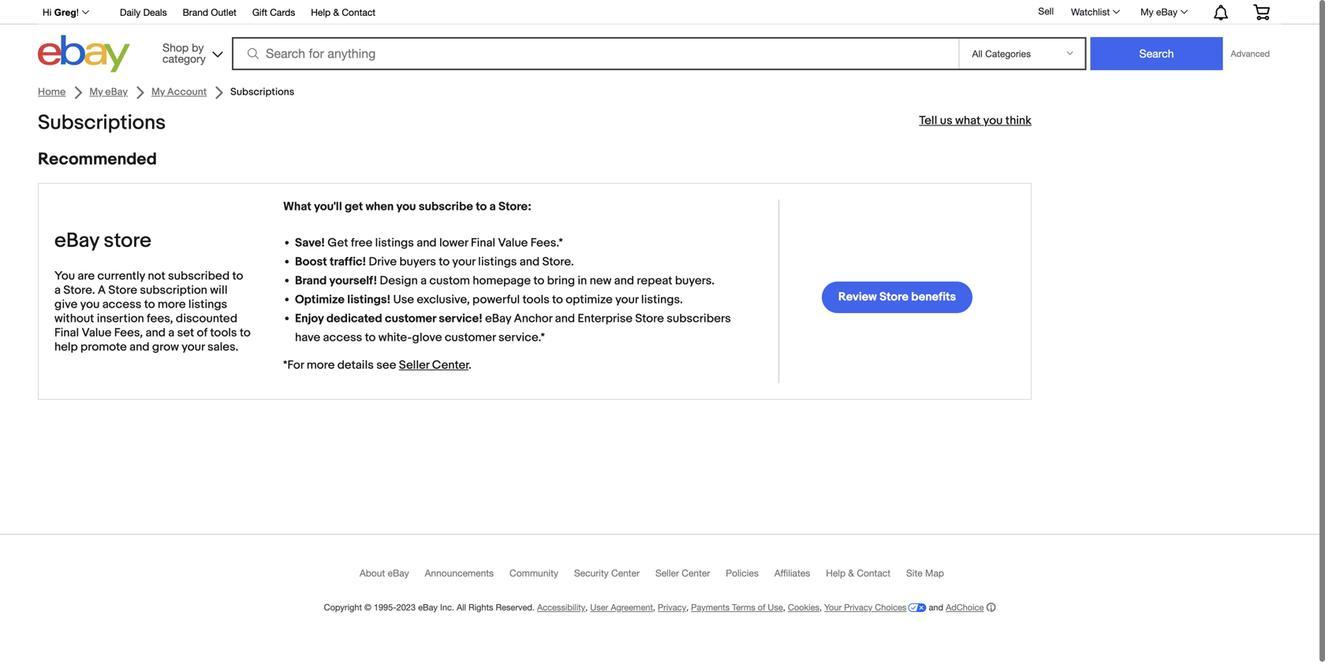 Task type: locate. For each thing, give the bounding box(es) containing it.
1 horizontal spatial &
[[848, 568, 854, 579]]

you right what
[[984, 114, 1003, 128]]

affiliates
[[775, 568, 810, 579]]

0 horizontal spatial final
[[54, 326, 79, 340]]

0 horizontal spatial use
[[393, 293, 414, 307]]

more inside you are currently not subscribed to a store. a store subscription will give you access to more listings without insertion fees, discounted final value fees, and a set of tools to help promote and grow your sales.
[[158, 298, 186, 312]]

tools up anchor
[[523, 293, 550, 307]]

of inside you are currently not subscribed to a store. a store subscription will give you access to more listings without insertion fees, discounted final value fees, and a set of tools to help promote and grow your sales.
[[197, 326, 207, 340]]

1 horizontal spatial subscriptions
[[231, 86, 294, 98]]

0 horizontal spatial my ebay link
[[89, 86, 128, 98]]

shop by category
[[163, 41, 206, 65]]

brand inside save! get free listings and lower final value fees.* boost traffic! drive buyers to your listings and store. brand yourself! design a custom homepage to bring in new and repeat buyers. optimize listings! use exclusive, powerful tools to optimize your listings.
[[295, 274, 327, 288]]

subscribers
[[667, 312, 731, 326]]

help
[[311, 7, 331, 18], [826, 568, 846, 579]]

store right a
[[108, 283, 137, 298]]

2 horizontal spatial listings
[[478, 255, 517, 269]]

and adchoice
[[927, 602, 984, 613]]

0 vertical spatial seller center link
[[399, 358, 469, 373]]

1 vertical spatial brand
[[295, 274, 327, 288]]

2 privacy from the left
[[844, 602, 873, 613]]

subscribed
[[168, 269, 230, 283]]

tell
[[919, 114, 938, 128]]

ebay down powerful
[[485, 312, 511, 326]]

announcements
[[425, 568, 494, 579]]

help & contact link up the your privacy choices link
[[826, 568, 906, 586]]

in
[[578, 274, 587, 288]]

2 horizontal spatial center
[[682, 568, 710, 579]]

center up payments in the bottom of the page
[[682, 568, 710, 579]]

5 , from the left
[[820, 602, 822, 613]]

greg
[[54, 7, 76, 18]]

my for my ebay
[[151, 86, 165, 98]]

seller center link up privacy "link"
[[656, 568, 726, 586]]

0 horizontal spatial tools
[[210, 326, 237, 340]]

1 horizontal spatial final
[[471, 236, 495, 250]]

store right "review" on the right top
[[880, 290, 909, 304]]

1 horizontal spatial contact
[[857, 568, 891, 579]]

grow
[[152, 340, 179, 354]]

1 vertical spatial final
[[54, 326, 79, 340]]

center
[[432, 358, 469, 373], [611, 568, 640, 579], [682, 568, 710, 579]]

of right set
[[197, 326, 207, 340]]

1 horizontal spatial seller
[[656, 568, 679, 579]]

0 horizontal spatial you
[[80, 298, 100, 312]]

0 vertical spatial customer
[[385, 312, 436, 326]]

contact right "cards"
[[342, 7, 376, 18]]

0 horizontal spatial customer
[[385, 312, 436, 326]]

0 vertical spatial brand
[[183, 7, 208, 18]]

0 horizontal spatial help & contact
[[311, 7, 376, 18]]

rights
[[469, 602, 493, 613]]

ebay left the inc.
[[418, 602, 438, 613]]

& inside account navigation
[[333, 7, 339, 18]]

subscriptions right account
[[231, 86, 294, 98]]

customer down service!
[[445, 331, 496, 345]]

access down currently
[[102, 298, 142, 312]]

1 horizontal spatial brand
[[295, 274, 327, 288]]

access inside you are currently not subscribed to a store. a store subscription will give you access to more listings without insertion fees, discounted final value fees, and a set of tools to help promote and grow your sales.
[[102, 298, 142, 312]]

0 horizontal spatial brand
[[183, 7, 208, 18]]

0 horizontal spatial more
[[158, 298, 186, 312]]

1 vertical spatial tools
[[210, 326, 237, 340]]

your shopping cart image
[[1253, 4, 1271, 20]]

site map
[[906, 568, 944, 579]]

review store benefits link
[[822, 282, 973, 313]]

2 horizontal spatial store
[[880, 290, 909, 304]]

center right security
[[611, 568, 640, 579]]

will
[[210, 283, 228, 298]]

homepage
[[473, 274, 531, 288]]

use down design
[[393, 293, 414, 307]]

0 horizontal spatial contact
[[342, 7, 376, 18]]

customer up "white-"
[[385, 312, 436, 326]]

1 horizontal spatial access
[[323, 331, 362, 345]]

value
[[498, 236, 528, 250], [82, 326, 112, 340]]

1 vertical spatial subscriptions
[[38, 111, 166, 135]]

,
[[586, 602, 588, 613], [653, 602, 656, 613], [686, 602, 689, 613], [783, 602, 786, 613], [820, 602, 822, 613]]

security center
[[574, 568, 640, 579]]

store inside you are currently not subscribed to a store. a store subscription will give you access to more listings without insertion fees, discounted final value fees, and a set of tools to help promote and grow your sales.
[[108, 283, 137, 298]]

0 horizontal spatial access
[[102, 298, 142, 312]]

2 vertical spatial you
[[80, 298, 100, 312]]

1 vertical spatial use
[[768, 602, 783, 613]]

1 vertical spatial my ebay link
[[89, 86, 128, 98]]

final down give at left
[[54, 326, 79, 340]]

watchlist link
[[1063, 2, 1127, 21]]

& right "cards"
[[333, 7, 339, 18]]

center for security center
[[611, 568, 640, 579]]

subscriptions
[[231, 86, 294, 98], [38, 111, 166, 135]]

my ebay right home link
[[89, 86, 128, 98]]

store. left a
[[63, 283, 95, 298]]

and right new on the left
[[614, 274, 634, 288]]

customer inside ebay anchor and enterprise store subscribers have access to white-glove customer service.*
[[445, 331, 496, 345]]

your
[[825, 602, 842, 613]]

brand outlet
[[183, 7, 237, 18]]

center for seller center
[[682, 568, 710, 579]]

ebay anchor and enterprise store subscribers have access to white-glove customer service.*
[[295, 312, 731, 345]]

contact up the your privacy choices link
[[857, 568, 891, 579]]

help & contact link right "cards"
[[311, 4, 376, 22]]

listings down subscribed
[[188, 298, 227, 312]]

and down fees.*
[[520, 255, 540, 269]]

your down lower at the top
[[452, 255, 476, 269]]

2 horizontal spatial my
[[1141, 6, 1154, 17]]

, left user
[[586, 602, 588, 613]]

store
[[108, 283, 137, 298], [880, 290, 909, 304], [635, 312, 664, 326]]

use left cookies link
[[768, 602, 783, 613]]

and down optimize
[[555, 312, 575, 326]]

0 horizontal spatial of
[[197, 326, 207, 340]]

my right watchlist link
[[1141, 6, 1154, 17]]

terms
[[732, 602, 756, 613]]

1 vertical spatial help
[[826, 568, 846, 579]]

1 horizontal spatial your
[[452, 255, 476, 269]]

1 vertical spatial access
[[323, 331, 362, 345]]

0 horizontal spatial privacy
[[658, 602, 686, 613]]

site
[[906, 568, 923, 579]]

drive
[[369, 255, 397, 269]]

1 vertical spatial store.
[[63, 283, 95, 298]]

store. up bring
[[542, 255, 574, 269]]

ebay inside ebay anchor and enterprise store subscribers have access to white-glove customer service.*
[[485, 312, 511, 326]]

more
[[158, 298, 186, 312], [307, 358, 335, 373]]

my ebay link right home link
[[89, 86, 128, 98]]

privacy right your
[[844, 602, 873, 613]]

you
[[984, 114, 1003, 128], [396, 200, 416, 214], [80, 298, 100, 312]]

1 vertical spatial my ebay
[[89, 86, 128, 98]]

1 vertical spatial &
[[848, 568, 854, 579]]

value inside you are currently not subscribed to a store. a store subscription will give you access to more listings without insertion fees, discounted final value fees, and a set of tools to help promote and grow your sales.
[[82, 326, 112, 340]]

1 vertical spatial seller center link
[[656, 568, 726, 586]]

1 horizontal spatial you
[[396, 200, 416, 214]]

by
[[192, 41, 204, 54]]

a left are
[[54, 283, 61, 298]]

to inside ebay anchor and enterprise store subscribers have access to white-glove customer service.*
[[365, 331, 376, 345]]

final right lower at the top
[[471, 236, 495, 250]]

value inside save! get free listings and lower final value fees.* boost traffic! drive buyers to your listings and store. brand yourself! design a custom homepage to bring in new and repeat buyers. optimize listings! use exclusive, powerful tools to optimize your listings.
[[498, 236, 528, 250]]

, left cookies link
[[783, 602, 786, 613]]

about
[[360, 568, 385, 579]]

currently
[[97, 269, 145, 283]]

1 horizontal spatial store
[[635, 312, 664, 326]]

bring
[[547, 274, 575, 288]]

1 horizontal spatial my
[[151, 86, 165, 98]]

1 vertical spatial of
[[758, 602, 766, 613]]

value left "fees,"
[[82, 326, 112, 340]]

0 vertical spatial seller
[[399, 358, 430, 373]]

2 horizontal spatial you
[[984, 114, 1003, 128]]

0 horizontal spatial store
[[108, 283, 137, 298]]

help right "cards"
[[311, 7, 331, 18]]

1 horizontal spatial my ebay
[[1141, 6, 1178, 17]]

your up the enterprise
[[615, 293, 639, 307]]

and right "fees,"
[[146, 326, 166, 340]]

your right grow
[[182, 340, 205, 354]]

all
[[457, 602, 466, 613]]

category
[[163, 52, 206, 65]]

ebay inside about ebay link
[[388, 568, 409, 579]]

seller center link down glove
[[399, 358, 469, 373]]

, left payments in the bottom of the page
[[686, 602, 689, 613]]

, left your
[[820, 602, 822, 613]]

of
[[197, 326, 207, 340], [758, 602, 766, 613]]

0 horizontal spatial seller center link
[[399, 358, 469, 373]]

0 vertical spatial help & contact link
[[311, 4, 376, 22]]

0 vertical spatial final
[[471, 236, 495, 250]]

get
[[328, 236, 348, 250]]

your inside you are currently not subscribed to a store. a store subscription will give you access to more listings without insertion fees, discounted final value fees, and a set of tools to help promote and grow your sales.
[[182, 340, 205, 354]]

your
[[452, 255, 476, 269], [615, 293, 639, 307], [182, 340, 205, 354]]

to down bring
[[552, 293, 563, 307]]

recommended
[[38, 149, 157, 170]]

seller up privacy "link"
[[656, 568, 679, 579]]

1 horizontal spatial more
[[307, 358, 335, 373]]

1 horizontal spatial store.
[[542, 255, 574, 269]]

dedicated
[[326, 312, 382, 326]]

None submit
[[1091, 37, 1223, 70]]

store down listings.
[[635, 312, 664, 326]]

0 vertical spatial your
[[452, 255, 476, 269]]

0 vertical spatial my ebay
[[1141, 6, 1178, 17]]

repeat
[[637, 274, 673, 288]]

1 privacy from the left
[[658, 602, 686, 613]]

brand left outlet in the left top of the page
[[183, 7, 208, 18]]

shop by category button
[[155, 35, 226, 69]]

0 vertical spatial my ebay link
[[1132, 2, 1195, 21]]

center down glove
[[432, 358, 469, 373]]

privacy down seller center
[[658, 602, 686, 613]]

0 vertical spatial store.
[[542, 255, 574, 269]]

my ebay right watchlist link
[[1141, 6, 1178, 17]]

policies link
[[726, 568, 775, 586]]

you right when
[[396, 200, 416, 214]]

seller right see at the left bottom of the page
[[399, 358, 430, 373]]

account
[[167, 86, 207, 98]]

0 vertical spatial help
[[311, 7, 331, 18]]

& up the your privacy choices link
[[848, 568, 854, 579]]

0 vertical spatial &
[[333, 7, 339, 18]]

contact
[[342, 7, 376, 18], [857, 568, 891, 579]]

inc.
[[440, 602, 454, 613]]

4 , from the left
[[783, 602, 786, 613]]

value left fees.*
[[498, 236, 528, 250]]

my inside account navigation
[[1141, 6, 1154, 17]]

1 vertical spatial seller
[[656, 568, 679, 579]]

my left account
[[151, 86, 165, 98]]

and
[[417, 236, 437, 250], [520, 255, 540, 269], [614, 274, 634, 288], [555, 312, 575, 326], [146, 326, 166, 340], [129, 340, 150, 354], [929, 602, 944, 613]]

1 vertical spatial value
[[82, 326, 112, 340]]

0 horizontal spatial my
[[89, 86, 103, 98]]

help & contact up the your privacy choices link
[[826, 568, 891, 579]]

a down buyers
[[421, 274, 427, 288]]

my ebay link right watchlist link
[[1132, 2, 1195, 21]]

0 vertical spatial value
[[498, 236, 528, 250]]

save! get free listings and lower final value fees.* boost traffic! drive buyers to your listings and store. brand yourself! design a custom homepage to bring in new and repeat buyers. optimize listings! use exclusive, powerful tools to optimize your listings.
[[295, 236, 715, 307]]

0 vertical spatial contact
[[342, 7, 376, 18]]

Search for anything text field
[[234, 39, 956, 69]]

1 horizontal spatial help & contact link
[[826, 568, 906, 586]]

reserved.
[[496, 602, 535, 613]]

home
[[38, 86, 66, 98]]

©
[[364, 602, 371, 613]]

0 vertical spatial tools
[[523, 293, 550, 307]]

contact inside account navigation
[[342, 7, 376, 18]]

ebay right about
[[388, 568, 409, 579]]

1 horizontal spatial my ebay link
[[1132, 2, 1195, 21]]

0 vertical spatial access
[[102, 298, 142, 312]]

subscriptions up recommended
[[38, 111, 166, 135]]

brand inside account navigation
[[183, 7, 208, 18]]

new
[[590, 274, 612, 288]]

affiliates link
[[775, 568, 826, 586]]

about ebay link
[[360, 568, 425, 586]]

what you'll get when you subscribe to a store:
[[283, 200, 532, 214]]

tools inside you are currently not subscribed to a store. a store subscription will give you access to more listings without insertion fees, discounted final value fees, and a set of tools to help promote and grow your sales.
[[210, 326, 237, 340]]

0 vertical spatial use
[[393, 293, 414, 307]]

review store benefits
[[839, 290, 956, 304]]

of right terms
[[758, 602, 766, 613]]

what
[[283, 200, 311, 214]]

1 horizontal spatial value
[[498, 236, 528, 250]]

not
[[148, 269, 165, 283]]

listings up homepage
[[478, 255, 517, 269]]

1 horizontal spatial customer
[[445, 331, 496, 345]]

1 vertical spatial customer
[[445, 331, 496, 345]]

0 vertical spatial help & contact
[[311, 7, 376, 18]]

help & contact right "cards"
[[311, 7, 376, 18]]

my right home link
[[89, 86, 103, 98]]

0 horizontal spatial listings
[[188, 298, 227, 312]]

1 horizontal spatial help & contact
[[826, 568, 891, 579]]

privacy
[[658, 602, 686, 613], [844, 602, 873, 613]]

1 horizontal spatial privacy
[[844, 602, 873, 613]]

0 horizontal spatial &
[[333, 7, 339, 18]]

listings up drive
[[375, 236, 414, 250]]

access inside ebay anchor and enterprise store subscribers have access to white-glove customer service.*
[[323, 331, 362, 345]]

tools right set
[[210, 326, 237, 340]]

1 horizontal spatial listings
[[375, 236, 414, 250]]

more right the *for
[[307, 358, 335, 373]]

to down dedicated
[[365, 331, 376, 345]]

a inside save! get free listings and lower final value fees.* boost traffic! drive buyers to your listings and store. brand yourself! design a custom homepage to bring in new and repeat buyers. optimize listings! use exclusive, powerful tools to optimize your listings.
[[421, 274, 427, 288]]

to right sales. at bottom
[[240, 326, 251, 340]]

home link
[[38, 86, 66, 98]]

ebay right watchlist link
[[1157, 6, 1178, 17]]

0 vertical spatial of
[[197, 326, 207, 340]]

0 horizontal spatial center
[[432, 358, 469, 373]]

1 horizontal spatial tools
[[523, 293, 550, 307]]

, left privacy "link"
[[653, 602, 656, 613]]

you right give at left
[[80, 298, 100, 312]]

help up your
[[826, 568, 846, 579]]

anchor
[[514, 312, 552, 326]]

1 vertical spatial help & contact link
[[826, 568, 906, 586]]

ebay
[[1157, 6, 1178, 17], [105, 86, 128, 98], [54, 229, 99, 253], [485, 312, 511, 326], [388, 568, 409, 579], [418, 602, 438, 613]]

1 horizontal spatial center
[[611, 568, 640, 579]]

access down dedicated
[[323, 331, 362, 345]]

more up set
[[158, 298, 186, 312]]

2 vertical spatial listings
[[188, 298, 227, 312]]

daily deals link
[[120, 4, 167, 22]]

&
[[333, 7, 339, 18], [848, 568, 854, 579]]

brand down boost
[[295, 274, 327, 288]]

seller center
[[656, 568, 710, 579]]

your privacy choices link
[[825, 602, 927, 613]]

0 horizontal spatial value
[[82, 326, 112, 340]]

tell us what you think button
[[919, 114, 1032, 128]]

a left store:
[[490, 200, 496, 214]]

to right "will"
[[232, 269, 243, 283]]

2 horizontal spatial your
[[615, 293, 639, 307]]

store
[[104, 229, 151, 253]]



Task type: describe. For each thing, give the bounding box(es) containing it.
and inside ebay anchor and enterprise store subscribers have access to white-glove customer service.*
[[555, 312, 575, 326]]

sell
[[1039, 6, 1054, 17]]

optimize
[[566, 293, 613, 307]]

to left store:
[[476, 200, 487, 214]]

enjoy dedicated customer service!
[[295, 312, 483, 326]]

have
[[295, 331, 320, 345]]

*for
[[283, 358, 304, 373]]

shop by category banner
[[34, 0, 1282, 77]]

0 horizontal spatial subscriptions
[[38, 111, 166, 135]]

and up buyers
[[417, 236, 437, 250]]

announcements link
[[425, 568, 510, 586]]

policies
[[726, 568, 759, 579]]

1 vertical spatial your
[[615, 293, 639, 307]]

you
[[54, 269, 75, 283]]

my account link
[[151, 86, 207, 98]]

1 horizontal spatial use
[[768, 602, 783, 613]]

and left grow
[[129, 340, 150, 354]]

benefits
[[911, 290, 956, 304]]

to up custom
[[439, 255, 450, 269]]

1 vertical spatial contact
[[857, 568, 891, 579]]

service.*
[[499, 331, 545, 345]]

powerful
[[473, 293, 520, 307]]

lower
[[439, 236, 468, 250]]

user agreement link
[[590, 602, 653, 613]]

none submit inside shop by category banner
[[1091, 37, 1223, 70]]

final inside you are currently not subscribed to a store. a store subscription will give you access to more listings without insertion fees, discounted final value fees, and a set of tools to help promote and grow your sales.
[[54, 326, 79, 340]]

subscribe
[[419, 200, 473, 214]]

my ebay inside account navigation
[[1141, 6, 1178, 17]]

store:
[[499, 200, 532, 214]]

fees.*
[[531, 236, 563, 250]]

security
[[574, 568, 609, 579]]

use inside save! get free listings and lower final value fees.* boost traffic! drive buyers to your listings and store. brand yourself! design a custom homepage to bring in new and repeat buyers. optimize listings! use exclusive, powerful tools to optimize your listings.
[[393, 293, 414, 307]]

fees,
[[114, 326, 143, 340]]

cards
[[270, 7, 295, 18]]

a left set
[[168, 326, 175, 340]]

store. inside save! get free listings and lower final value fees.* boost traffic! drive buyers to your listings and store. brand yourself! design a custom homepage to bring in new and repeat buyers. optimize listings! use exclusive, powerful tools to optimize your listings.
[[542, 255, 574, 269]]

community
[[510, 568, 558, 579]]

see
[[376, 358, 396, 373]]

privacy link
[[658, 602, 686, 613]]

0 horizontal spatial help & contact link
[[311, 4, 376, 22]]

cookies link
[[788, 602, 820, 613]]

0 vertical spatial subscriptions
[[231, 86, 294, 98]]

*for more details see seller center .
[[283, 358, 472, 373]]

1 horizontal spatial seller center link
[[656, 568, 726, 586]]

boost
[[295, 255, 327, 269]]

are
[[78, 269, 95, 283]]

hi greg !
[[43, 7, 79, 18]]

daily
[[120, 7, 141, 18]]

think
[[1006, 114, 1032, 128]]

to down not
[[144, 298, 155, 312]]

store. inside you are currently not subscribed to a store. a store subscription will give you access to more listings without insertion fees, discounted final value fees, and a set of tools to help promote and grow your sales.
[[63, 283, 95, 298]]

gift
[[252, 7, 267, 18]]

give
[[54, 298, 78, 312]]

.
[[469, 358, 472, 373]]

without
[[54, 312, 94, 326]]

1 vertical spatial you
[[396, 200, 416, 214]]

you'll
[[314, 200, 342, 214]]

set
[[177, 326, 194, 340]]

copyright © 1995-2023 ebay inc. all rights reserved. accessibility , user agreement , privacy , payments terms of use , cookies , your privacy choices
[[324, 602, 907, 613]]

!
[[76, 7, 79, 18]]

help & contact inside account navigation
[[311, 7, 376, 18]]

choices
[[875, 602, 907, 613]]

community link
[[510, 568, 574, 586]]

3 , from the left
[[686, 602, 689, 613]]

account navigation
[[34, 0, 1282, 24]]

0 vertical spatial you
[[984, 114, 1003, 128]]

store inside ebay anchor and enterprise store subscribers have access to white-glove customer service.*
[[635, 312, 664, 326]]

buyers.
[[675, 274, 715, 288]]

0 horizontal spatial seller
[[399, 358, 430, 373]]

help
[[54, 340, 78, 354]]

custom
[[430, 274, 470, 288]]

1 vertical spatial help & contact
[[826, 568, 891, 579]]

discounted
[[176, 312, 237, 326]]

white-
[[379, 331, 412, 345]]

my account
[[151, 86, 207, 98]]

adchoice
[[946, 602, 984, 613]]

service!
[[439, 312, 483, 326]]

you are currently not subscribed to a store. a store subscription will give you access to more listings without insertion fees, discounted final value fees, and a set of tools to help promote and grow your sales.
[[54, 269, 251, 354]]

0 horizontal spatial my ebay
[[89, 86, 128, 98]]

1 , from the left
[[586, 602, 588, 613]]

exclusive,
[[417, 293, 470, 307]]

ebay inside account navigation
[[1157, 6, 1178, 17]]

1 vertical spatial listings
[[478, 255, 517, 269]]

2 , from the left
[[653, 602, 656, 613]]

my for watchlist
[[1141, 6, 1154, 17]]

glove
[[412, 331, 442, 345]]

payments
[[691, 602, 730, 613]]

accessibility link
[[537, 602, 586, 613]]

tools inside save! get free listings and lower final value fees.* boost traffic! drive buyers to your listings and store. brand yourself! design a custom homepage to bring in new and repeat buyers. optimize listings! use exclusive, powerful tools to optimize your listings.
[[523, 293, 550, 307]]

listings.
[[641, 293, 683, 307]]

fees,
[[147, 312, 173, 326]]

store inside review store benefits link
[[880, 290, 909, 304]]

and left adchoice
[[929, 602, 944, 613]]

1 horizontal spatial help
[[826, 568, 846, 579]]

brand outlet link
[[183, 4, 237, 22]]

0 vertical spatial listings
[[375, 236, 414, 250]]

you inside you are currently not subscribed to a store. a store subscription will give you access to more listings without insertion fees, discounted final value fees, and a set of tools to help promote and grow your sales.
[[80, 298, 100, 312]]

to left bring
[[534, 274, 545, 288]]

sales.
[[207, 340, 238, 354]]

subscription
[[140, 283, 207, 298]]

final inside save! get free listings and lower final value fees.* boost traffic! drive buyers to your listings and store. brand yourself! design a custom homepage to bring in new and repeat buyers. optimize listings! use exclusive, powerful tools to optimize your listings.
[[471, 236, 495, 250]]

copyright
[[324, 602, 362, 613]]

ebay store
[[54, 229, 151, 253]]

details
[[337, 358, 374, 373]]

enterprise
[[578, 312, 633, 326]]

payments terms of use link
[[691, 602, 783, 613]]

1 horizontal spatial of
[[758, 602, 766, 613]]

agreement
[[611, 602, 653, 613]]

listings inside you are currently not subscribed to a store. a store subscription will give you access to more listings without insertion fees, discounted final value fees, and a set of tools to help promote and grow your sales.
[[188, 298, 227, 312]]

outlet
[[211, 7, 237, 18]]

hi
[[43, 7, 52, 18]]

get
[[345, 200, 363, 214]]

gift cards link
[[252, 4, 295, 22]]

a
[[98, 283, 106, 298]]

advanced link
[[1223, 38, 1278, 69]]

optimize
[[295, 293, 345, 307]]

ebay left my account link
[[105, 86, 128, 98]]

1995-
[[374, 602, 397, 613]]

help inside account navigation
[[311, 7, 331, 18]]

buyers
[[400, 255, 436, 269]]

ebay up are
[[54, 229, 99, 253]]

about ebay
[[360, 568, 409, 579]]



Task type: vqa. For each thing, say whether or not it's contained in the screenshot.
bottom Tools
yes



